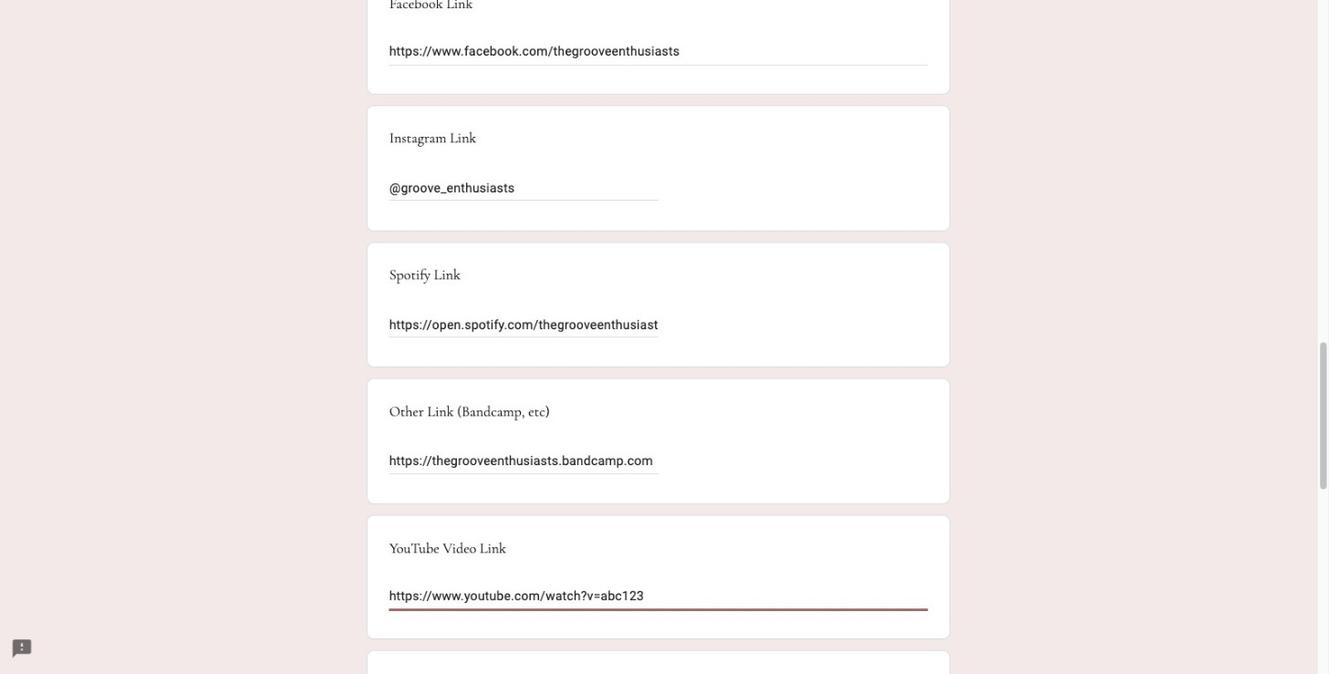 Task type: locate. For each thing, give the bounding box(es) containing it.
None text field
[[389, 42, 928, 64], [389, 314, 659, 336], [389, 451, 659, 473], [389, 42, 928, 64], [389, 314, 659, 336], [389, 451, 659, 473]]

None text field
[[389, 177, 659, 199], [389, 587, 928, 609], [389, 177, 659, 199], [389, 587, 928, 609]]

report a problem to google image
[[11, 638, 33, 660]]



Task type: vqa. For each thing, say whether or not it's contained in the screenshot.
Slides link
no



